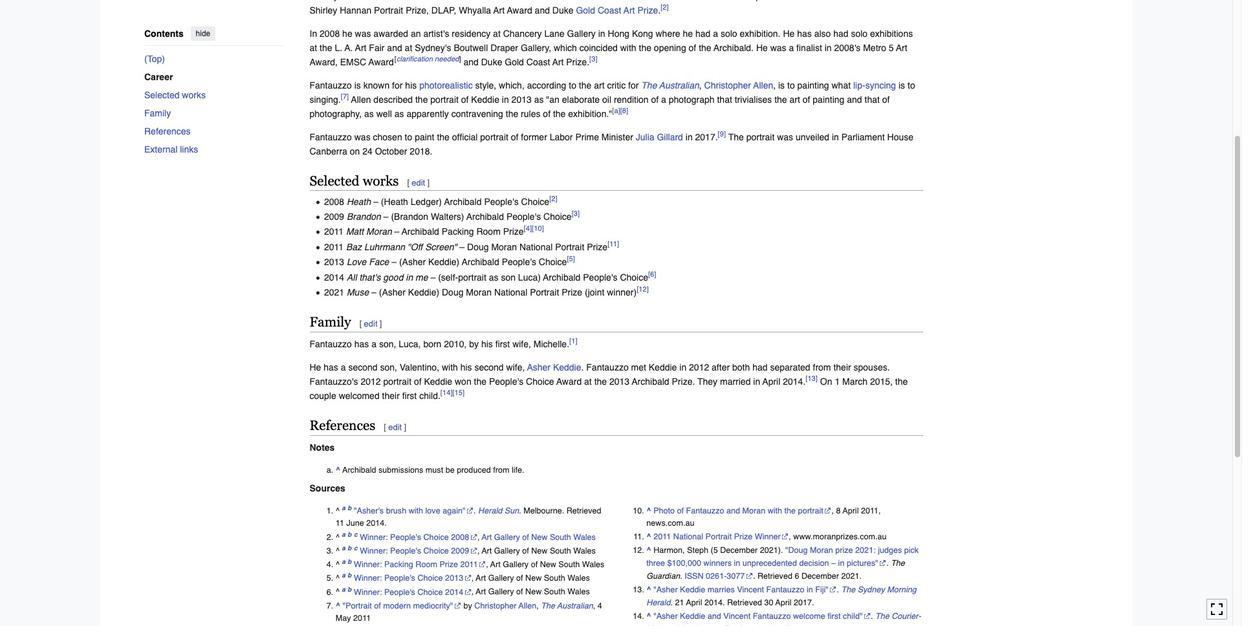 Task type: vqa. For each thing, say whether or not it's contained in the screenshot.
3077
yes



Task type: locate. For each thing, give the bounding box(es) containing it.
1 vertical spatial portrait
[[530, 287, 559, 298]]

1 vertical spatial national
[[494, 287, 527, 298]]

gold coast art prize . [2]
[[576, 2, 669, 15]]

2014 all that's good in me – (self-portrait as son luca) archibald people's choice [6]
[[324, 270, 656, 282]]

portrait up [5]
[[555, 242, 584, 252]]

three
[[647, 558, 665, 568]]

.
[[658, 5, 661, 15], [581, 362, 584, 373], [474, 506, 476, 515], [519, 506, 521, 515], [562, 506, 564, 515], [384, 519, 387, 528], [886, 558, 891, 568], [680, 571, 682, 581], [753, 571, 755, 581], [860, 571, 862, 581], [837, 585, 841, 595], [671, 598, 673, 607], [723, 598, 725, 607], [812, 598, 814, 607], [871, 611, 875, 621]]

1 vertical spatial christopher allen link
[[474, 601, 537, 610]]

portrait up 2021 muse – (asher keddie) doug moran national portrait prize (joint winner) [12]
[[458, 272, 486, 282]]

1 c from the top
[[354, 530, 358, 538]]

2 he from the left
[[683, 28, 693, 39]]

winner: for winner: people's choice 2009
[[360, 546, 388, 556]]

hide
[[195, 29, 210, 38]]

2011 for matt
[[324, 227, 344, 237]]

prime
[[575, 132, 599, 142]]

^ link for "portrait of modern mediocrity"
[[336, 601, 340, 610]]

choice up [12]
[[620, 272, 648, 282]]

to right syncing at the right top of the page
[[908, 80, 915, 90]]

0 horizontal spatial gold
[[505, 57, 524, 67]]

in inside fantauzzo was chosen to paint the official portrait of former labor prime minister julia gillard in 2017. [9]
[[686, 132, 693, 142]]

"an
[[546, 94, 560, 104]]

art inside [ clarification needed ] and duke gold coast art prize. [3]
[[552, 57, 564, 67]]

a link for winner: people's choice 2013
[[342, 571, 345, 583]]

2009 down . herald sun . melbourne . retrieved 11 june 2014 .
[[451, 546, 469, 556]]

the portrait was unveiled in parliament house canberra on 24 october 2018.
[[310, 132, 914, 156]]

references
[[144, 126, 190, 136], [310, 418, 375, 433]]

1 vertical spatial coast
[[526, 57, 550, 67]]

1 horizontal spatial that
[[865, 94, 880, 104]]

first inside on 1 march 2015, the couple welcomed their first child.
[[402, 391, 417, 401]]

2 horizontal spatial edit link
[[412, 178, 425, 187]]

1 vertical spatial art
[[790, 94, 800, 104]]

keddie) inside 2021 muse – (asher keddie) doug moran national portrait prize (joint winner) [12]
[[408, 287, 439, 298]]

award
[[369, 57, 394, 67], [556, 376, 582, 387]]

2 c link from the top
[[354, 544, 358, 556]]

packing down 2009 brandon – (brandon walters) archibald people's choice [3]
[[442, 227, 474, 237]]

portrait inside 2021 muse – (asher keddie) doug moran national portrait prize (joint winner) [12]
[[530, 287, 559, 298]]

1 horizontal spatial 2009
[[451, 546, 469, 556]]

winner: for winner: people's choice 2014
[[354, 587, 382, 597]]

1 vertical spatial december
[[802, 571, 839, 581]]

1 horizontal spatial family
[[310, 314, 351, 330]]

0 horizontal spatial from
[[493, 465, 509, 475]]

(asher down the good
[[379, 287, 406, 298]]

he right the exhibition.
[[783, 28, 795, 39]]

1 vertical spatial first
[[402, 391, 417, 401]]

– inside 2008 heath – (heath ledger) archibald people's choice [2]
[[373, 196, 378, 207]]

1 solo from the left
[[721, 28, 737, 39]]

2011 inside 2011 baz luhrmann "off screen" – doug moran national portrait prize [11]
[[324, 242, 344, 252]]

the for guardian
[[891, 558, 905, 568]]

1 horizontal spatial packing
[[442, 227, 474, 237]]

2011 down "portrait
[[353, 614, 371, 623]]

gallery for winner: people's choice 2014
[[488, 587, 514, 597]]

0 horizontal spatial edit
[[364, 319, 378, 329]]

1 vertical spatial from
[[493, 465, 509, 475]]

[2] down labor
[[549, 194, 557, 203]]

1 c link from the top
[[354, 530, 358, 542]]

2 ^ a b c from the top
[[336, 544, 358, 556]]

winner: people's choice 2014
[[354, 587, 463, 597]]

produced
[[457, 465, 491, 475]]

gallery for winner: people's choice 2009
[[494, 546, 520, 556]]

[1]
[[569, 337, 577, 346]]

in inside 2014 all that's good in me – (self-portrait as son luca) archibald people's choice [6]
[[406, 272, 413, 282]]

painting inside allen described the portrait of keddie in 2013 as "an elaborate oil rendition of a photograph that trivialises the art of painting and that of photography, as well as apparently contravening the rules of the exhibition."
[[813, 94, 845, 104]]

1 horizontal spatial award
[[556, 376, 582, 387]]

is
[[354, 80, 361, 90], [778, 80, 785, 90], [899, 80, 905, 90]]

fantauzzo inside fantauzzo was chosen to paint the official portrait of former labor prime minister julia gillard in 2017. [9]
[[310, 132, 352, 142]]

moran inside 2021 muse – (asher keddie) doug moran national portrait prize (joint winner) [12]
[[466, 287, 492, 298]]

– inside 2011 matt moran – archibald packing room prize [4] [10]
[[394, 227, 399, 237]]

in left me
[[406, 272, 413, 282]]

[2] link up where
[[661, 2, 669, 12]]

5 b link from the top
[[348, 571, 352, 583]]

2 ^ a b from the top
[[336, 558, 352, 569]]

0 horizontal spatial second
[[348, 362, 378, 373]]

2008 right in
[[320, 28, 340, 39]]

works up "family" link
[[182, 90, 205, 100]]

1 vertical spatial has
[[354, 339, 369, 349]]

choice down asher
[[526, 376, 554, 387]]

career link
[[144, 68, 294, 86]]

4 ^ a b from the top
[[336, 585, 352, 597]]

art inside allen described the portrait of keddie in 2013 as "an elaborate oil rendition of a photograph that trivialises the art of painting and that of photography, as well as apparently contravening the rules of the exhibition."
[[790, 94, 800, 104]]

1 vertical spatial vincent
[[724, 611, 751, 621]]

, art gallery of new south wales for winner: packing room prize 2011
[[486, 560, 604, 569]]

selected works
[[144, 90, 205, 100], [310, 173, 399, 189]]

1 horizontal spatial [3]
[[589, 54, 597, 63]]

winner
[[755, 532, 781, 542]]

1 horizontal spatial [3] link
[[589, 54, 597, 63]]

opening
[[654, 42, 686, 53]]

edit up notes ^ archibald submissions must be produced from life.
[[388, 422, 402, 432]]

in down which, in the left top of the page
[[502, 94, 509, 104]]

national inside 2021 muse – (asher keddie) doug moran national portrait prize (joint winner) [12]
[[494, 287, 527, 298]]

2 vertical spatial has
[[324, 362, 338, 373]]

2 vertical spatial first
[[828, 611, 841, 621]]

archibald inside 2013 love face – (asher keddie) archibald people's choice [5]
[[462, 257, 499, 267]]

judges
[[878, 546, 902, 555]]

muse
[[347, 287, 369, 298]]

a link for winner: packing room prize 2011
[[342, 558, 345, 569]]

december up the fiji"
[[802, 571, 839, 581]]

gold down draper
[[505, 57, 524, 67]]

[9]
[[718, 129, 726, 138]]

2 vertical spatial [ edit ]
[[384, 422, 406, 432]]

prize inside 2021 muse – (asher keddie) doug moran national portrait prize (joint winner) [12]
[[562, 287, 582, 298]]

1 vertical spatial painting
[[813, 94, 845, 104]]

2014
[[324, 272, 344, 282], [366, 519, 384, 528], [445, 587, 463, 597], [705, 598, 723, 607]]

archibald inside 2009 brandon – (brandon walters) archibald people's choice [3]
[[466, 212, 504, 222]]

2 a link from the top
[[342, 530, 345, 542]]

award down asher keddie link
[[556, 376, 582, 387]]

0 vertical spatial christopher allen link
[[704, 80, 773, 90]]

1 vertical spatial he
[[756, 42, 768, 53]]

brandon
[[347, 212, 381, 222]]

allen inside allen described the portrait of keddie in 2013 as "an elaborate oil rendition of a photograph that trivialises the art of painting and that of photography, as well as apparently contravening the rules of the exhibition."
[[351, 94, 371, 104]]

doug
[[467, 242, 489, 252], [442, 287, 464, 298]]

[12] link
[[637, 285, 649, 294]]

c link
[[354, 530, 358, 542], [354, 544, 358, 556]]

archibald up sources
[[342, 465, 376, 475]]

0 vertical spatial gold
[[576, 5, 595, 15]]

^ link down guardian
[[647, 585, 651, 595]]

^ link down news.com.au
[[647, 532, 651, 542]]

portrait inside fantauzzo was chosen to paint the official portrait of former labor prime minister julia gillard in 2017. [9]
[[480, 132, 508, 142]]

1 vertical spatial room
[[416, 560, 437, 569]]

in left after
[[680, 362, 687, 373]]

^ link left photo
[[647, 506, 651, 515]]

2 horizontal spatial [ edit ]
[[407, 178, 430, 187]]

references up external links
[[144, 126, 190, 136]]

from inside notes ^ archibald submissions must be produced from life.
[[493, 465, 509, 475]]

with up won
[[442, 362, 458, 373]]

gold inside gold coast art prize . [2]
[[576, 5, 595, 15]]

news.com.au
[[647, 518, 695, 528]]

1 a link from the top
[[342, 504, 345, 515]]

2008 heath – (heath ledger) archibald people's choice [2]
[[324, 194, 557, 207]]

1 horizontal spatial he
[[683, 28, 693, 39]]

1 vertical spatial doug
[[442, 287, 464, 298]]

in up coincided on the top of the page
[[598, 28, 605, 39]]

to
[[569, 80, 576, 90], [787, 80, 795, 90], [908, 80, 915, 90], [405, 132, 412, 142]]

3 is from the left
[[899, 80, 905, 90]]

3 b from the top
[[348, 544, 352, 552]]

the inside fantauzzo was chosen to paint the official portrait of former labor prime minister julia gillard in 2017. [9]
[[437, 132, 450, 142]]

coast down gallery,
[[526, 57, 550, 67]]

the australian link left 4
[[541, 601, 593, 610]]

2011 for national
[[654, 532, 671, 542]]

– up luhrmann
[[394, 227, 399, 237]]

"asher keddie marries vincent fantauzzo in fiji" link
[[654, 585, 837, 595]]

, art gallery of new south wales for winner: people's choice 2014
[[471, 587, 590, 597]]

1 ^ a b from the top
[[336, 504, 352, 515]]

2 horizontal spatial his
[[481, 339, 493, 349]]

selected down canberra
[[310, 173, 359, 189]]

(top)
[[144, 53, 165, 64]]

described
[[374, 94, 413, 104]]

also
[[814, 28, 831, 39]]

national
[[519, 242, 553, 252], [494, 287, 527, 298], [673, 532, 703, 542]]

0 vertical spatial prize.
[[566, 57, 589, 67]]

0 vertical spatial first
[[495, 339, 510, 349]]

love
[[425, 506, 440, 515]]

was inside fantauzzo was chosen to paint the official portrait of former labor prime minister julia gillard in 2017. [9]
[[354, 132, 371, 142]]

1 horizontal spatial solo
[[851, 28, 868, 39]]

1 vertical spatial "asher
[[654, 611, 678, 621]]

selected
[[144, 90, 179, 100], [310, 173, 359, 189]]

labor
[[550, 132, 573, 142]]

^ inside notes ^ archibald submissions must be produced from life.
[[336, 465, 340, 475]]

0 vertical spatial "asher
[[654, 585, 678, 595]]

0 vertical spatial edit link
[[412, 178, 425, 187]]

[3] down coincided on the top of the page
[[589, 54, 597, 63]]

wales for winner: people's choice 2013
[[568, 573, 590, 583]]

1 vertical spatial [3] link
[[572, 209, 580, 218]]

b link for winner: people's choice 2014
[[348, 585, 352, 597]]

c link for winner: people's choice 2009
[[354, 544, 358, 556]]

(brandon
[[391, 212, 428, 222]]

0 horizontal spatial doug
[[442, 287, 464, 298]]

1 vertical spatial c
[[354, 544, 358, 552]]

2 solo from the left
[[851, 28, 868, 39]]

1 "asher from the top
[[654, 585, 678, 595]]

[3] inside 2009 brandon – (brandon walters) archibald people's choice [3]
[[572, 209, 580, 218]]

0 vertical spatial 2021
[[324, 287, 344, 298]]

(asher
[[399, 257, 426, 267], [379, 287, 406, 298]]

portrait left 8
[[798, 506, 824, 515]]

draper
[[491, 42, 518, 53]]

2017.
[[695, 132, 718, 142]]

[2]
[[661, 2, 669, 12], [549, 194, 557, 203]]

in
[[598, 28, 605, 39], [825, 42, 832, 53], [502, 94, 509, 104], [686, 132, 693, 142], [832, 132, 839, 142], [406, 272, 413, 282], [680, 362, 687, 373], [753, 376, 760, 387], [734, 558, 740, 568], [838, 558, 845, 568], [807, 585, 813, 595]]

[3] link for – (brandon walters) archibald people's choice
[[572, 209, 580, 218]]

0 vertical spatial wife,
[[512, 339, 531, 349]]

doug inside 2011 baz luhrmann "off screen" – doug moran national portrait prize [11]
[[467, 242, 489, 252]]

national down son
[[494, 287, 527, 298]]

1 vertical spatial the australian link
[[541, 601, 593, 610]]

4 b link from the top
[[348, 558, 352, 569]]

portrait inside allen described the portrait of keddie in 2013 as "an elaborate oil rendition of a photograph that trivialises the art of painting and that of photography, as well as apparently contravening the rules of the exhibition."
[[430, 94, 459, 104]]

separated
[[770, 362, 810, 373]]

room up 2011 baz luhrmann "off screen" – doug moran national portrait prize [11]
[[476, 227, 501, 237]]

choice inside the . fantauzzo met keddie in 2012 after both had separated from their spouses. fantauzzo's 2012 portrait of keddie won the people's choice award at the 2013 archibald prize. they married in april 2014.
[[526, 376, 554, 387]]

[3] up [5] link
[[572, 209, 580, 218]]

prize. inside the . fantauzzo met keddie in 2012 after both had separated from their spouses. fantauzzo's 2012 portrait of keddie won the people's choice award at the 2013 archibald prize. they married in april 2014.
[[672, 376, 695, 387]]

. retrieved 6 december 2021 .
[[753, 571, 862, 581]]

wales for winner: people's choice 2014
[[568, 587, 590, 597]]

[10]
[[532, 224, 544, 233]]

0 vertical spatial keddie)
[[428, 257, 460, 267]]

and down boutwell
[[464, 57, 479, 67]]

2011 left baz
[[324, 242, 344, 252]]

[2] link down labor
[[549, 194, 557, 203]]

– inside 2009 brandon – (brandon walters) archibald people's choice [3]
[[383, 212, 389, 222]]

[2] up where
[[661, 2, 669, 12]]

2008 inside in 2008 he was awarded an artist's residency at chancery lane gallery in hong kong where he had a solo exhibition. he has also had solo exhibitions at the l. a. art fair and at sydney's boutwell draper gallery, which coincided with the opening of the archibald. he was a finalist in 2008's metro 5 art award, emsc award
[[320, 28, 340, 39]]

2 vertical spatial edit
[[388, 422, 402, 432]]

edit link up notes ^ archibald submissions must be produced from life.
[[388, 422, 402, 432]]

style,
[[475, 80, 496, 90]]

0 horizontal spatial coast
[[526, 57, 550, 67]]

and down lip-
[[847, 94, 862, 104]]

national inside 2011 baz luhrmann "off screen" – doug moran national portrait prize [11]
[[519, 242, 553, 252]]

wales for winner: packing room prize 2011
[[582, 560, 604, 569]]

and up the 2011 national portrait prize winner link
[[727, 506, 740, 515]]

[ edit ] for family
[[360, 319, 382, 329]]

prize. down which
[[566, 57, 589, 67]]

6 b link from the top
[[348, 585, 352, 597]]

people's up [4] link
[[507, 212, 541, 222]]

1 horizontal spatial gold
[[576, 5, 595, 15]]

2013 inside 2013 love face – (asher keddie) archibald people's choice [5]
[[324, 257, 344, 267]]

2012 up they
[[689, 362, 709, 373]]

a link for winner: people's choice 2009
[[342, 544, 345, 556]]

1 horizontal spatial he
[[756, 42, 768, 53]]

people's up 2009 brandon – (brandon walters) archibald people's choice [3]
[[484, 196, 519, 207]]

(joint
[[585, 287, 605, 298]]

1 vertical spatial allen
[[351, 94, 371, 104]]

2014 inside 2014 all that's good in me – (self-portrait as son luca) archibald people's choice [6]
[[324, 272, 344, 282]]

2 b link from the top
[[348, 530, 352, 542]]

edit link for references
[[388, 422, 402, 432]]

portrait down trivialises
[[746, 132, 775, 142]]

doug inside 2021 muse – (asher keddie) doug moran national portrait prize (joint winner) [12]
[[442, 287, 464, 298]]

2021 inside 2021 muse – (asher keddie) doug moran national portrait prize (joint winner) [12]
[[324, 287, 344, 298]]

with
[[620, 42, 636, 53], [442, 362, 458, 373], [768, 506, 782, 515], [409, 506, 423, 515]]

1 horizontal spatial works
[[363, 173, 399, 189]]

0 horizontal spatial christopher
[[474, 601, 517, 610]]

1 b link from the top
[[348, 504, 352, 515]]

2014 left all
[[324, 272, 344, 282]]

by right mediocrity"
[[464, 601, 472, 610]]

exhibition."
[[568, 108, 612, 119]]

[3]
[[589, 54, 597, 63], [572, 209, 580, 218]]

april inside the . fantauzzo met keddie in 2012 after both had separated from their spouses. fantauzzo's 2012 portrait of keddie won the people's choice award at the 2013 archibald prize. they married in april 2014.
[[763, 376, 780, 387]]

unveiled
[[796, 132, 829, 142]]

the for portrait
[[728, 132, 744, 142]]

of inside fantauzzo was chosen to paint the official portrait of former labor prime minister julia gillard in 2017. [9]
[[511, 132, 519, 142]]

1 horizontal spatial references
[[310, 418, 375, 433]]

1 ^ a b c from the top
[[336, 530, 358, 542]]

portrait down the luca)
[[530, 287, 559, 298]]

melbourne
[[524, 506, 562, 515]]

1 vertical spatial their
[[382, 391, 400, 401]]

3 b link from the top
[[348, 544, 352, 556]]

portrait up "harmon, steph (5 december 2021)."
[[706, 532, 732, 542]]

herald inside . herald sun . melbourne . retrieved 11 june 2014 .
[[478, 506, 502, 515]]

archibald down the met
[[632, 376, 669, 387]]

0 horizontal spatial award
[[369, 57, 394, 67]]

had up 2008's
[[833, 28, 849, 39]]

december down the 2011 national portrait prize winner link
[[720, 546, 758, 555]]

december for 6
[[802, 571, 839, 581]]

1 vertical spatial keddie)
[[408, 287, 439, 298]]

april right 30
[[775, 598, 792, 607]]

[ for selected works
[[407, 178, 410, 187]]

works
[[182, 90, 205, 100], [363, 173, 399, 189]]

a inside fantauzzo has a son, luca, born 2010, by his first wife, michelle. [1]
[[372, 339, 377, 349]]

national up steph
[[673, 532, 703, 542]]

son,
[[379, 339, 396, 349], [380, 362, 397, 373]]

c for winner: people's choice 2008
[[354, 530, 358, 538]]

from inside the . fantauzzo met keddie in 2012 after both had separated from their spouses. fantauzzo's 2012 portrait of keddie won the people's choice award at the 2013 archibald prize. they married in april 2014.
[[813, 362, 831, 373]]

exhibition.
[[740, 28, 781, 39]]

1 horizontal spatial december
[[802, 571, 839, 581]]

south for winner: people's choice 2009
[[550, 546, 571, 556]]

emsc
[[340, 57, 366, 67]]

references up notes
[[310, 418, 375, 433]]

4 a link from the top
[[342, 558, 345, 569]]

april left 2014.
[[763, 376, 780, 387]]

he up the a.
[[342, 28, 352, 39]]

2 vertical spatial 2008
[[451, 532, 469, 542]]

2013 inside allen described the portrait of keddie in 2013 as "an elaborate oil rendition of a photograph that trivialises the art of painting and that of photography, as well as apparently contravening the rules of the exhibition."
[[511, 94, 532, 104]]

choice up the luca)
[[539, 257, 567, 267]]

1 vertical spatial selected works
[[310, 173, 399, 189]]

people's inside the . fantauzzo met keddie in 2012 after both had separated from their spouses. fantauzzo's 2012 portrait of keddie won the people's choice award at the 2013 archibald prize. they married in april 2014.
[[489, 376, 524, 387]]

new for winner: people's choice 2009
[[531, 546, 548, 556]]

[10] link
[[532, 224, 544, 233]]

0 vertical spatial [ edit ]
[[407, 178, 430, 187]]

1 vertical spatial 2009
[[451, 546, 469, 556]]

0 horizontal spatial [3] link
[[572, 209, 580, 218]]

0 horizontal spatial prize.
[[566, 57, 589, 67]]

in down "also"
[[825, 42, 832, 53]]

[ edit ] up ledger)
[[407, 178, 430, 187]]

1 vertical spatial son,
[[380, 362, 397, 373]]

is left the known
[[354, 80, 361, 90]]

0 vertical spatial c
[[354, 530, 358, 538]]

2008 left the heath
[[324, 196, 344, 207]]

wales for winner: people's choice 2009
[[573, 546, 596, 556]]

the for sydney
[[841, 585, 855, 595]]

1 vertical spatial [ edit ]
[[360, 319, 382, 329]]

edit link up ledger)
[[412, 178, 425, 187]]

0 horizontal spatial he
[[310, 362, 321, 373]]

christopher up trivialises
[[704, 80, 751, 90]]

l.
[[335, 42, 342, 53]]

1 vertical spatial ^ a b c
[[336, 544, 358, 556]]

, art gallery of new south wales
[[477, 532, 596, 542], [477, 546, 596, 556], [486, 560, 604, 569], [471, 573, 590, 583], [471, 587, 590, 597]]

] down boutwell
[[459, 54, 461, 63]]

^ link for "asher keddie marries vincent fantauzzo in fiji"
[[647, 585, 651, 595]]

0 vertical spatial [3] link
[[589, 54, 597, 63]]

0 horizontal spatial family
[[144, 108, 171, 118]]

0 vertical spatial he
[[783, 28, 795, 39]]

prize up (joint
[[587, 242, 608, 252]]

choice inside 2014 all that's good in me – (self-portrait as son luca) archibald people's choice [6]
[[620, 272, 648, 282]]

on
[[350, 146, 360, 156]]

b link for "asher's brush with love again"
[[348, 504, 352, 515]]

0 vertical spatial by
[[469, 339, 479, 349]]

5 a link from the top
[[342, 571, 345, 583]]

0 vertical spatial vincent
[[737, 585, 764, 595]]

edit link for family
[[364, 319, 378, 329]]

of inside in 2008 he was awarded an artist's residency at chancery lane gallery in hong kong where he had a solo exhibition. he has also had solo exhibitions at the l. a. art fair and at sydney's boutwell draper gallery, which coincided with the opening of the archibald. he was a finalist in 2008's metro 5 art award, emsc award
[[689, 42, 696, 53]]

edit link down muse
[[364, 319, 378, 329]]

2 vertical spatial national
[[673, 532, 703, 542]]

2010,
[[444, 339, 467, 349]]

1 horizontal spatial second
[[475, 362, 504, 373]]

6 a link from the top
[[342, 585, 345, 597]]

a link for "asher's brush with love again"
[[342, 504, 345, 515]]

1 vertical spatial 2012
[[361, 376, 381, 387]]

award,
[[310, 57, 338, 67]]

2011 inside 2011 matt moran – archibald packing room prize [4] [10]
[[324, 227, 344, 237]]

3 a link from the top
[[342, 544, 345, 556]]

archibald inside the . fantauzzo met keddie in 2012 after both had separated from their spouses. fantauzzo's 2012 portrait of keddie won the people's choice award at the 2013 archibald prize. they married in april 2014.
[[632, 376, 669, 387]]

4 b from the top
[[348, 558, 352, 565]]

gallery inside in 2008 he was awarded an artist's residency at chancery lane gallery in hong kong where he had a solo exhibition. he has also had solo exhibitions at the l. a. art fair and at sydney's boutwell draper gallery, which coincided with the opening of the archibald. he was a finalist in 2008's metro 5 art award, emsc award
[[567, 28, 596, 39]]

2 "asher from the top
[[654, 611, 678, 621]]

a link for winner: people's choice 2014
[[342, 585, 345, 597]]

solo
[[721, 28, 737, 39], [851, 28, 868, 39]]

2008 down . herald sun . melbourne . retrieved 11 june 2014 .
[[451, 532, 469, 542]]

heath
[[347, 196, 371, 207]]

[ inside [ clarification needed ] and duke gold coast art prize. [3]
[[395, 54, 397, 63]]

^ a b for winner: people's choice 2013
[[336, 571, 352, 583]]

2 c from the top
[[354, 544, 358, 552]]

0 vertical spatial ^ a b c
[[336, 530, 358, 542]]

and inside in 2008 he was awarded an artist's residency at chancery lane gallery in hong kong where he had a solo exhibition. he has also had solo exhibitions at the l. a. art fair and at sydney's boutwell draper gallery, which coincided with the opening of the archibald. he was a finalist in 2008's metro 5 art award, emsc award
[[387, 42, 402, 53]]

first left child.
[[402, 391, 417, 401]]

5 b from the top
[[348, 571, 352, 579]]

2 horizontal spatial edit
[[412, 178, 425, 187]]

art inside gold coast art prize . [2]
[[624, 5, 635, 15]]

2 horizontal spatial is
[[899, 80, 905, 90]]

prize
[[835, 546, 853, 555]]

6 b from the top
[[348, 585, 352, 593]]

painting down what
[[813, 94, 845, 104]]

0 vertical spatial 2012
[[689, 362, 709, 373]]

] up notes ^ archibald submissions must be produced from life.
[[404, 422, 406, 432]]

has inside fantauzzo has a son, luca, born 2010, by his first wife, michelle. [1]
[[354, 339, 369, 349]]

1 vertical spatial [2] link
[[549, 194, 557, 203]]

choice up [10]
[[521, 196, 549, 207]]

winner: for winner: packing room prize 2011
[[354, 560, 382, 569]]

has for he has a second son, valentino, with his second wife, asher keddie
[[324, 362, 338, 373]]

choice inside 2013 love face – (asher keddie) archibald people's choice [5]
[[539, 257, 567, 267]]

1 horizontal spatial room
[[476, 227, 501, 237]]

to left paint
[[405, 132, 412, 142]]

1 vertical spatial 2021
[[841, 571, 860, 581]]

and inside allen described the portrait of keddie in 2013 as "an elaborate oil rendition of a photograph that trivialises the art of painting and that of photography, as well as apparently contravening the rules of the exhibition."
[[847, 94, 862, 104]]

0 horizontal spatial his
[[405, 80, 417, 90]]

]
[[459, 54, 461, 63], [427, 178, 430, 187], [380, 319, 382, 329], [404, 422, 406, 432]]

in left the fiji"
[[807, 585, 813, 595]]

1 horizontal spatial herald
[[647, 598, 671, 607]]

portrait
[[555, 242, 584, 252], [530, 287, 559, 298], [706, 532, 732, 542]]

2011
[[324, 227, 344, 237], [324, 242, 344, 252], [654, 532, 671, 542], [460, 560, 478, 569], [353, 614, 371, 623]]

1 horizontal spatial edit link
[[388, 422, 402, 432]]

the australian link up photograph
[[641, 80, 699, 90]]

april right 21
[[686, 598, 702, 607]]

art
[[624, 5, 635, 15], [355, 42, 366, 53], [896, 42, 908, 53], [552, 57, 564, 67], [482, 532, 492, 542], [482, 546, 492, 556], [490, 560, 501, 569], [476, 573, 486, 583], [476, 587, 486, 597]]

1 is from the left
[[354, 80, 361, 90]]

a inside allen described the portrait of keddie in 2013 as "an elaborate oil rendition of a photograph that trivialises the art of painting and that of photography, as well as apparently contravening the rules of the exhibition."
[[661, 94, 666, 104]]

"asher for "asher keddie marries vincent fantauzzo in fiji"
[[654, 585, 678, 595]]

child"
[[843, 611, 863, 621]]

has
[[797, 28, 812, 39], [354, 339, 369, 349], [324, 362, 338, 373]]

1 horizontal spatial their
[[834, 362, 851, 373]]

keddie) down screen"
[[428, 257, 460, 267]]

"portrait of modern mediocrity"
[[343, 601, 453, 610]]

0 horizontal spatial their
[[382, 391, 400, 401]]

1 for from the left
[[392, 80, 403, 90]]

first inside fantauzzo has a son, luca, born 2010, by his first wife, michelle. [1]
[[495, 339, 510, 349]]

award inside in 2008 he was awarded an artist's residency at chancery lane gallery in hong kong where he had a solo exhibition. he has also had solo exhibitions at the l. a. art fair and at sydney's boutwell draper gallery, which coincided with the opening of the archibald. he was a finalist in 2008's metro 5 art award, emsc award
[[369, 57, 394, 67]]

2 vertical spatial portrait
[[706, 532, 732, 542]]

3 ^ a b from the top
[[336, 571, 352, 583]]

the inside the portrait was unveiled in parliament house canberra on 24 october 2018.
[[728, 132, 744, 142]]

photo of fantauzzo and moran with the portrait link
[[654, 506, 832, 515]]

archibald inside 2014 all that's good in me – (self-portrait as son luca) archibald people's choice [6]
[[543, 272, 581, 282]]

edit
[[412, 178, 425, 187], [364, 319, 378, 329], [388, 422, 402, 432]]

b for "asher's brush with love again"
[[348, 504, 352, 511]]

spouses.
[[854, 362, 890, 373]]

prize left (joint
[[562, 287, 582, 298]]

prize inside gold coast art prize . [2]
[[638, 5, 658, 15]]

had right where
[[695, 28, 711, 39]]

choice inside 2008 heath – (heath ledger) archibald people's choice [2]
[[521, 196, 549, 207]]

[2] inside gold coast art prize . [2]
[[661, 2, 669, 12]]

son, left luca,
[[379, 339, 396, 349]]

b link for winner: packing room prize 2011
[[348, 558, 352, 569]]

people's inside 2008 heath – (heath ledger) archibald people's choice [2]
[[484, 196, 519, 207]]

1 b from the top
[[348, 504, 352, 511]]

"asher keddie and vincent fantauzzo welcome first child" link
[[654, 611, 871, 621]]

^ a b for winner: people's choice 2014
[[336, 585, 352, 597]]

gold inside [ clarification needed ] and duke gold coast art prize. [3]
[[505, 57, 524, 67]]

archibald up "off
[[402, 227, 439, 237]]

] for selected works
[[427, 178, 430, 187]]

sydney's
[[415, 42, 451, 53]]

b link for winner: people's choice 2008
[[348, 530, 352, 542]]

choice up [10] link
[[543, 212, 572, 222]]

2011 left matt
[[324, 227, 344, 237]]

trivialises
[[735, 94, 772, 104]]

0 vertical spatial son,
[[379, 339, 396, 349]]

– down (heath
[[383, 212, 389, 222]]

child.
[[419, 391, 440, 401]]

that down lip-syncing link
[[865, 94, 880, 104]]

1 vertical spatial edit link
[[364, 319, 378, 329]]

2009 inside 2009 brandon – (brandon walters) archibald people's choice [3]
[[324, 212, 344, 222]]

archibald up 2014 all that's good in me – (self-portrait as son luca) archibald people's choice [6]
[[462, 257, 499, 267]]

former
[[521, 132, 547, 142]]



Task type: describe. For each thing, give the bounding box(es) containing it.
the for courier-
[[875, 611, 889, 621]]

all
[[347, 272, 357, 282]]

the up rendition
[[641, 80, 657, 90]]

face
[[369, 257, 389, 267]]

with inside in 2008 he was awarded an artist's residency at chancery lane gallery in hong kong where he had a solo exhibition. he has also had solo exhibitions at the l. a. art fair and at sydney's boutwell draper gallery, which coincided with the opening of the archibald. he was a finalist in 2008's metro 5 art award, emsc award
[[620, 42, 636, 53]]

^ a b c for winner: people's choice 2009
[[336, 544, 358, 556]]

people's up "portrait of modern mediocrity"
[[384, 587, 415, 597]]

. right child"
[[871, 611, 875, 621]]

photograph
[[669, 94, 715, 104]]

[ for family
[[360, 319, 362, 329]]

edit for references
[[388, 422, 402, 432]]

0 horizontal spatial [2] link
[[549, 194, 557, 203]]

apparently
[[407, 108, 449, 119]]

an
[[411, 28, 421, 39]]

keddie right the met
[[649, 362, 677, 373]]

, inside the , 4 may 2011
[[593, 601, 595, 610]]

moran inside '"doug moran prize 2021: judges pick three $100,000 winners in unprecedented decision – in pictures"'
[[810, 546, 833, 555]]

b for winner: people's choice 2014
[[348, 585, 352, 593]]

0 horizontal spatial christopher allen link
[[474, 601, 537, 610]]

retrieved inside . herald sun . melbourne . retrieved 11 june 2014 .
[[567, 506, 601, 515]]

"asher's brush with love again"
[[354, 506, 466, 515]]

c for winner: people's choice 2009
[[354, 544, 358, 552]]

moran inside 2011 baz luhrmann "off screen" – doug moran national portrait prize [11]
[[491, 242, 517, 252]]

keddie down the issn
[[680, 585, 705, 595]]

0 horizontal spatial art
[[594, 80, 605, 90]]

a.
[[345, 42, 353, 53]]

[2] inside 2008 heath – (heath ledger) archibald people's choice [2]
[[549, 194, 557, 203]]

in 2008 he was awarded an artist's residency at chancery lane gallery in hong kong where he had a solo exhibition. he has also had solo exhibitions at the l. a. art fair and at sydney's boutwell draper gallery, which coincided with the opening of the archibald. he was a finalist in 2008's metro 5 art award, emsc award
[[310, 28, 913, 67]]

keddie down [1]
[[553, 362, 581, 373]]

2 second from the left
[[475, 362, 504, 373]]

with up the winner at the right bottom
[[768, 506, 782, 515]]

to inside is to singing.
[[908, 80, 915, 90]]

south for winner: people's choice 2013
[[544, 573, 565, 583]]

2008's
[[834, 42, 861, 53]]

2 that from the left
[[865, 94, 880, 104]]

choice up mediocrity"
[[418, 587, 443, 597]]

– inside 2013 love face – (asher keddie) archibald people's choice [5]
[[392, 257, 397, 267]]

has for fantauzzo has a son, luca, born 2010, by his first wife, michelle. [1]
[[354, 339, 369, 349]]

son
[[501, 272, 516, 282]]

pick
[[904, 546, 919, 555]]

photo
[[654, 506, 675, 515]]

chancery
[[503, 28, 542, 39]]

their inside on 1 march 2015, the couple welcomed their first child.
[[382, 391, 400, 401]]

"asher for "asher keddie and vincent fantauzzo welcome first child"
[[654, 611, 678, 621]]

moran up the winner at the right bottom
[[742, 506, 766, 515]]

asher
[[527, 362, 551, 373]]

fantauzzo up singing.
[[310, 80, 352, 90]]

exhibitions
[[870, 28, 913, 39]]

, inside , 8 april 2011, news.com.au
[[832, 506, 834, 515]]

[3] inside [ clarification needed ] and duke gold coast art prize. [3]
[[589, 54, 597, 63]]

"portrait of modern mediocrity" link
[[343, 601, 461, 610]]

moran inside 2011 matt moran – archibald packing room prize [4] [10]
[[366, 227, 392, 237]]

. up 'welcome'
[[812, 598, 814, 607]]

^ link up three
[[647, 546, 651, 555]]

. down 'judges'
[[886, 558, 891, 568]]

fantauzzo down 6
[[766, 585, 804, 595]]

winner)
[[607, 287, 637, 298]]

portrait inside the . fantauzzo met keddie in 2012 after both had separated from their spouses. fantauzzo's 2012 portrait of keddie won the people's choice award at the 2013 archibald prize. they married in april 2014.
[[383, 376, 412, 387]]

gold coast art prize link
[[576, 5, 658, 15]]

south for winner: people's choice 2014
[[544, 587, 565, 597]]

fair
[[369, 42, 385, 53]]

coast inside gold coast art prize . [2]
[[598, 5, 621, 15]]

. left issn link
[[680, 571, 682, 581]]

2011 up the , 4 may 2011
[[460, 560, 478, 569]]

. left melbourne
[[519, 506, 521, 515]]

coincided
[[579, 42, 618, 53]]

b link for winner: people's choice 2009
[[348, 544, 352, 556]]

issn
[[685, 571, 704, 581]]

24
[[362, 146, 373, 156]]

2021 muse – (asher keddie) doug moran national portrait prize (joint winner) [12]
[[324, 285, 649, 298]]

winner: people's choice 2013 link
[[354, 573, 471, 583]]

the left 4
[[541, 601, 555, 610]]

[ edit ] for references
[[384, 422, 406, 432]]

and down marries at right
[[708, 611, 721, 621]]

(top) link
[[144, 50, 284, 68]]

– inside '"doug moran prize 2021: judges pick three $100,000 winners in unprecedented decision – in pictures"'
[[831, 558, 836, 568]]

people's up winner: people's choice 2009
[[390, 532, 421, 542]]

paint
[[415, 132, 434, 142]]

with left love
[[409, 506, 423, 515]]

finalist
[[797, 42, 822, 53]]

won
[[455, 376, 471, 387]]

room inside 2011 matt moran – archibald packing room prize [4] [10]
[[476, 227, 501, 237]]

11
[[336, 519, 344, 528]]

1 vertical spatial retrieved
[[758, 571, 792, 581]]

3077
[[727, 571, 745, 581]]

son, inside fantauzzo has a son, luca, born 2010, by his first wife, michelle. [1]
[[379, 339, 396, 349]]

winner: people's choice 2013
[[354, 573, 463, 583]]

choice up the winner: packing room prize 2011 "link"
[[423, 546, 449, 556]]

0261-3077 link
[[706, 571, 753, 581]]

2013 inside the . fantauzzo met keddie in 2012 after both had separated from their spouses. fantauzzo's 2012 portrait of keddie won the people's choice award at the 2013 archibald prize. they married in april 2014.
[[609, 376, 630, 387]]

winners
[[704, 558, 732, 568]]

people's inside 2009 brandon – (brandon walters) archibald people's choice [3]
[[507, 212, 541, 222]]

was up the fair
[[355, 28, 371, 39]]

keddie) inside 2013 love face – (asher keddie) archibald people's choice [5]
[[428, 257, 460, 267]]

c link for winner: people's choice 2008
[[354, 530, 358, 542]]

edit for selected works
[[412, 178, 425, 187]]

0 horizontal spatial selected works
[[144, 90, 205, 100]]

fantauzzo was chosen to paint the official portrait of former labor prime minister julia gillard in 2017. [9]
[[310, 129, 726, 142]]

in up 3077
[[734, 558, 740, 568]]

2014 up the , 4 may 2011
[[445, 587, 463, 597]]

2 for from the left
[[628, 80, 639, 90]]

1 that from the left
[[717, 94, 732, 104]]

south for winner: packing room prize 2011
[[559, 560, 580, 569]]

2 horizontal spatial he
[[783, 28, 795, 39]]

portrait inside the portrait was unveiled in parliament house canberra on 24 october 2018.
[[746, 132, 775, 142]]

[3] link for and duke gold coast art prize.
[[589, 54, 597, 63]]

on
[[820, 376, 832, 387]]

is inside is to singing.
[[899, 80, 905, 90]]

] for family
[[380, 319, 382, 329]]

to inside fantauzzo was chosen to paint the official portrait of former labor prime minister julia gillard in 2017. [9]
[[405, 132, 412, 142]]

1 horizontal spatial christopher allen link
[[704, 80, 773, 90]]

archibald inside notes ^ archibald submissions must be produced from life.
[[342, 465, 376, 475]]

^ a b for winner: packing room prize 2011
[[336, 558, 352, 569]]

b link for winner: people's choice 2013
[[348, 571, 352, 583]]

herald inside the sydney morning herald
[[647, 598, 671, 607]]

portrait inside 2011 baz luhrmann "off screen" – doug moran national portrait prize [11]
[[555, 242, 584, 252]]

choice up winner: people's choice 2009 link
[[423, 532, 449, 542]]

0 vertical spatial his
[[405, 80, 417, 90]]

2 horizontal spatial had
[[833, 28, 849, 39]]

by christopher allen , the australian
[[461, 601, 593, 610]]

minister
[[602, 132, 633, 142]]

of inside the . fantauzzo met keddie in 2012 after both had separated from their spouses. fantauzzo's 2012 portrait of keddie won the people's choice award at the 2013 archibald prize. they married in april 2014.
[[414, 376, 422, 387]]

b for winner: people's choice 2013
[[348, 571, 352, 579]]

archibald inside 2011 matt moran – archibald packing room prize [4] [10]
[[402, 227, 439, 237]]

1 horizontal spatial australian
[[659, 80, 699, 90]]

their inside the . fantauzzo met keddie in 2012 after both had separated from their spouses. fantauzzo's 2012 portrait of keddie won the people's choice award at the 2013 archibald prize. they married in april 2014.
[[834, 362, 851, 373]]

. down the brush
[[384, 519, 387, 528]]

fantauzzo has a son, luca, born 2010, by his first wife, michelle. [1]
[[310, 337, 577, 349]]

packing inside 2011 matt moran – archibald packing room prize [4] [10]
[[442, 227, 474, 237]]

syncing
[[865, 80, 896, 90]]

0 horizontal spatial the australian link
[[541, 601, 593, 610]]

[9] link
[[718, 129, 726, 138]]

new for winner: people's choice 2014
[[525, 587, 542, 597]]

2018.
[[410, 146, 432, 156]]

0 vertical spatial references
[[144, 126, 190, 136]]

art gallery of new south wales link
[[482, 532, 596, 542]]

^ a b for "asher's brush with love again"
[[336, 504, 352, 515]]

winner: people's choice 2009 link
[[360, 546, 477, 556]]

edit link for selected works
[[412, 178, 425, 187]]

prize. inside [ clarification needed ] and duke gold coast art prize. [3]
[[566, 57, 589, 67]]

prize inside 2011 matt moran – archibald packing room prize [4] [10]
[[503, 227, 524, 237]]

– inside 2021 muse – (asher keddie) doug moran national portrait prize (joint winner) [12]
[[371, 287, 376, 298]]

2011 inside the , 4 may 2011
[[353, 614, 371, 623]]

[14]
[[440, 388, 453, 397]]

1 vertical spatial by
[[464, 601, 472, 610]]

, art gallery of new south wales for winner: people's choice 2013
[[471, 573, 590, 583]]

gillard
[[657, 132, 683, 142]]

in right the married
[[753, 376, 760, 387]]

portrait inside 2014 all that's good in me – (self-portrait as son luca) archibald people's choice [6]
[[458, 272, 486, 282]]

metro
[[863, 42, 886, 53]]

. down marries at right
[[723, 598, 725, 607]]

"asher keddie and vincent fantauzzo welcome first child"
[[654, 611, 863, 621]]

which
[[554, 42, 577, 53]]

2017
[[794, 598, 812, 607]]

in down prize
[[838, 558, 845, 568]]

2 horizontal spatial first
[[828, 611, 841, 621]]

as right the "well"
[[395, 108, 404, 119]]

keddie down 21
[[680, 611, 705, 621]]

needed
[[435, 54, 459, 63]]

] for references
[[404, 422, 406, 432]]

met
[[631, 362, 646, 373]]

^ link for 2011 national portrait prize winner
[[647, 532, 651, 542]]

they
[[697, 376, 718, 387]]

winner: for winner: people's choice 2008
[[360, 532, 388, 542]]

new for winner: people's choice 2013
[[525, 573, 542, 583]]

2011,
[[861, 506, 881, 515]]

vincent for marries
[[737, 585, 764, 595]]

selected works link
[[144, 86, 284, 104]]

2 horizontal spatial allen
[[753, 80, 773, 90]]

^ a b c for winner: people's choice 2008
[[336, 530, 358, 542]]

what
[[832, 80, 851, 90]]

as left the "well"
[[364, 108, 374, 119]]

he has a second son, valentino, with his second wife, asher keddie
[[310, 362, 581, 373]]

1 he from the left
[[342, 28, 352, 39]]

. up "asher keddie marries vincent fantauzzo in fiji" link
[[753, 571, 755, 581]]

at inside the . fantauzzo met keddie in 2012 after both had separated from their spouses. fantauzzo's 2012 portrait of keddie won the people's choice award at the 2013 archibald prize. they married in april 2014.
[[584, 376, 592, 387]]

photorealistic
[[419, 80, 473, 90]]

was down the exhibition.
[[770, 42, 786, 53]]

1 horizontal spatial the australian link
[[641, 80, 699, 90]]

prize down winner: people's choice 2009 link
[[440, 560, 458, 569]]

. right the fiji"
[[837, 585, 841, 595]]

fantauzzo inside the . fantauzzo met keddie in 2012 after both had separated from their spouses. fantauzzo's 2012 portrait of keddie won the people's choice award at the 2013 archibald prize. they married in april 2014.
[[586, 362, 629, 373]]

vincent for and
[[724, 611, 751, 621]]

www.moranprizes.com.au
[[793, 532, 887, 542]]

contravening
[[451, 108, 503, 119]]

keddie up [14] link
[[424, 376, 452, 387]]

people's down winner: people's choice 2008
[[390, 546, 421, 556]]

to up elaborate
[[569, 80, 576, 90]]

april inside , 8 april 2011, news.com.au
[[843, 506, 859, 515]]

luca,
[[399, 339, 421, 349]]

2011 baz luhrmann "off screen" – doug moran national portrait prize [11]
[[324, 239, 619, 252]]

mail
[[647, 624, 661, 626]]

"off
[[407, 242, 423, 252]]

0 horizontal spatial 2012
[[361, 376, 381, 387]]

[ edit ] for selected works
[[407, 178, 430, 187]]

family link
[[144, 104, 284, 122]]

his inside fantauzzo has a son, luca, born 2010, by his first wife, michelle. [1]
[[481, 339, 493, 349]]

1 horizontal spatial selected works
[[310, 173, 399, 189]]

notes ^ archibald submissions must be produced from life.
[[310, 442, 524, 475]]

[1] link
[[569, 337, 577, 346]]

winner: people's choice 2008
[[360, 532, 469, 542]]

2 b from the top
[[348, 530, 352, 538]]

[a] [8]
[[612, 106, 628, 115]]

prize left the winner at the right bottom
[[734, 532, 753, 542]]

as left "an
[[534, 94, 544, 104]]

archibald inside 2008 heath – (heath ledger) archibald people's choice [2]
[[444, 196, 482, 207]]

, art gallery of new south wales for winner: people's choice 2009
[[477, 546, 596, 556]]

fullscreen image
[[1210, 603, 1223, 616]]

(asher inside 2021 muse – (asher keddie) doug moran national portrait prize (joint winner) [12]
[[379, 287, 406, 298]]

4
[[598, 601, 602, 610]]

sydney
[[858, 585, 885, 595]]

2 is from the left
[[778, 80, 785, 90]]

– inside 2014 all that's good in me – (self-portrait as son luca) archibald people's choice [6]
[[431, 272, 436, 282]]

to left what
[[787, 80, 795, 90]]

2 vertical spatial retrieved
[[727, 598, 762, 607]]

"portrait
[[343, 601, 372, 610]]

has inside in 2008 he was awarded an artist's residency at chancery lane gallery in hong kong where he had a solo exhibition. he has also had solo exhibitions at the l. a. art fair and at sydney's boutwell draper gallery, which coincided with the opening of the archibald. he was a finalist in 2008's metro 5 art award, emsc award
[[797, 28, 812, 39]]

a link for winner: people's choice 2008
[[342, 530, 345, 542]]

2011 for baz
[[324, 242, 344, 252]]

. inside gold coast art prize . [2]
[[658, 5, 661, 15]]

asher keddie link
[[527, 362, 581, 373]]

harmon, steph (5 december 2021).
[[654, 546, 785, 555]]

as inside 2014 all that's good in me – (self-portrait as son luca) archibald people's choice [6]
[[489, 272, 499, 282]]

gallery for winner: people's choice 2013
[[488, 573, 514, 583]]

1 vertical spatial wife,
[[506, 362, 525, 373]]

1 horizontal spatial allen
[[519, 601, 537, 610]]

winner: people's choice 2014 link
[[354, 587, 471, 597]]

in inside allen described the portrait of keddie in 2013 as "an elaborate oil rendition of a photograph that trivialises the art of painting and that of photography, as well as apparently contravening the rules of the exhibition."
[[502, 94, 509, 104]]

. herald sun . melbourne . retrieved 11 june 2014 .
[[336, 506, 601, 528]]

choice down the winner: packing room prize 2011 "link"
[[418, 573, 443, 583]]

2014 inside . herald sun . melbourne . retrieved 11 june 2014 .
[[366, 519, 384, 528]]

edit for family
[[364, 319, 378, 329]]

2 vertical spatial his
[[460, 362, 472, 373]]

winner: for winner: people's choice 2013
[[354, 573, 382, 583]]

"doug moran prize 2021: judges pick three $100,000 winners in unprecedented decision – in pictures"
[[647, 546, 919, 568]]

0 vertical spatial painting
[[797, 80, 829, 90]]

1 vertical spatial christopher
[[474, 601, 517, 610]]

fantauzzo up 2011 national portrait prize winner
[[686, 506, 724, 515]]

0 horizontal spatial selected
[[144, 90, 179, 100]]

[ for references
[[384, 422, 386, 432]]

. left 21
[[671, 598, 673, 607]]

1 vertical spatial australian
[[557, 601, 593, 610]]

1 vertical spatial selected
[[310, 173, 359, 189]]

, 4 may 2011
[[336, 601, 602, 623]]

– inside 2011 baz luhrmann "off screen" – doug moran national portrait prize [11]
[[460, 242, 465, 252]]

people's inside 2013 love face – (asher keddie) archibald people's choice [5]
[[502, 257, 536, 267]]

] inside [ clarification needed ] and duke gold coast art prize. [3]
[[459, 54, 461, 63]]

b for winner: packing room prize 2011
[[348, 558, 352, 565]]

fantauzzo inside fantauzzo has a son, luca, born 2010, by his first wife, michelle. [1]
[[310, 339, 352, 349]]

0 horizontal spatial packing
[[384, 560, 413, 569]]

new for winner: packing room prize 2011
[[540, 560, 556, 569]]

0 horizontal spatial had
[[695, 28, 711, 39]]

. up art gallery of new south wales 'link'
[[562, 506, 564, 515]]

wife, inside fantauzzo has a son, luca, born 2010, by his first wife, michelle. [1]
[[512, 339, 531, 349]]

winner: packing room prize 2011
[[354, 560, 478, 569]]

1 second from the left
[[348, 362, 378, 373]]

in inside the portrait was unveiled in parliament house canberra on 24 october 2018.
[[832, 132, 839, 142]]

. down pictures"
[[860, 571, 862, 581]]

^ link for photo of fantauzzo and moran with the portrait
[[647, 506, 651, 515]]

gallery for winner: packing room prize 2011
[[503, 560, 529, 569]]

winner: people's choice 2009
[[360, 546, 469, 556]]

was inside the portrait was unveiled in parliament house canberra on 24 october 2018.
[[777, 132, 793, 142]]

prize inside 2011 baz luhrmann "off screen" – doug moran national portrait prize [11]
[[587, 242, 608, 252]]

0 vertical spatial family
[[144, 108, 171, 118]]

"doug
[[785, 546, 808, 555]]

again"
[[443, 506, 466, 515]]

fantauzzo down 30
[[753, 611, 791, 621]]

1 horizontal spatial christopher
[[704, 80, 751, 90]]

2009 brandon – (brandon walters) archibald people's choice [3]
[[324, 209, 580, 222]]

people's inside 2014 all that's good in me – (self-portrait as son luca) archibald people's choice [6]
[[583, 272, 618, 282]]

$100,000
[[667, 558, 701, 568]]

december for (5
[[720, 546, 758, 555]]

welcome
[[793, 611, 825, 621]]

2014 down marries at right
[[705, 598, 723, 607]]

2008 inside 2008 heath – (heath ledger) archibald people's choice [2]
[[324, 196, 344, 207]]

2015,
[[870, 376, 893, 387]]

by inside fantauzzo has a son, luca, born 2010, by his first wife, michelle. [1]
[[469, 339, 479, 349]]

people's up winner: people's choice 2014
[[384, 573, 415, 583]]

2014.
[[783, 376, 806, 387]]

^ link for "asher keddie and vincent fantauzzo welcome first child"
[[647, 611, 651, 621]]

^ link up sources
[[336, 465, 340, 475]]

elaborate
[[562, 94, 600, 104]]

(asher inside 2013 love face – (asher keddie) archibald people's choice [5]
[[399, 257, 426, 267]]

1 horizontal spatial [2] link
[[661, 2, 669, 12]]

. right again"
[[474, 506, 476, 515]]

0 vertical spatial works
[[182, 90, 205, 100]]

, 8 april 2011, news.com.au
[[647, 506, 881, 528]]



